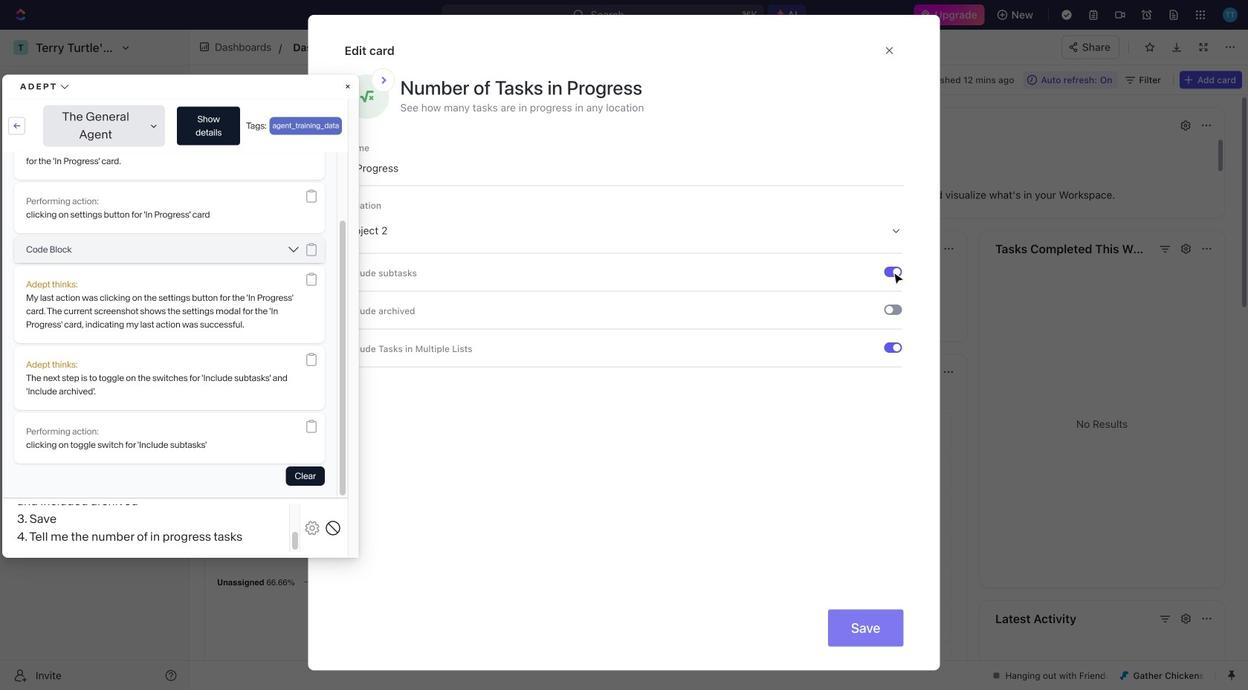 Task type: locate. For each thing, give the bounding box(es) containing it.
drumstick bite image
[[1120, 672, 1129, 681]]

None text field
[[293, 38, 617, 56]]

tree inside sidebar navigation
[[6, 309, 183, 434]]

sidebar navigation
[[0, 30, 190, 691]]

tree
[[6, 309, 183, 434]]



Task type: vqa. For each thing, say whether or not it's contained in the screenshot.
tree inside the SIDEBAR 'navigation'
yes



Task type: describe. For each thing, give the bounding box(es) containing it.
Card name text field
[[345, 155, 904, 182]]



